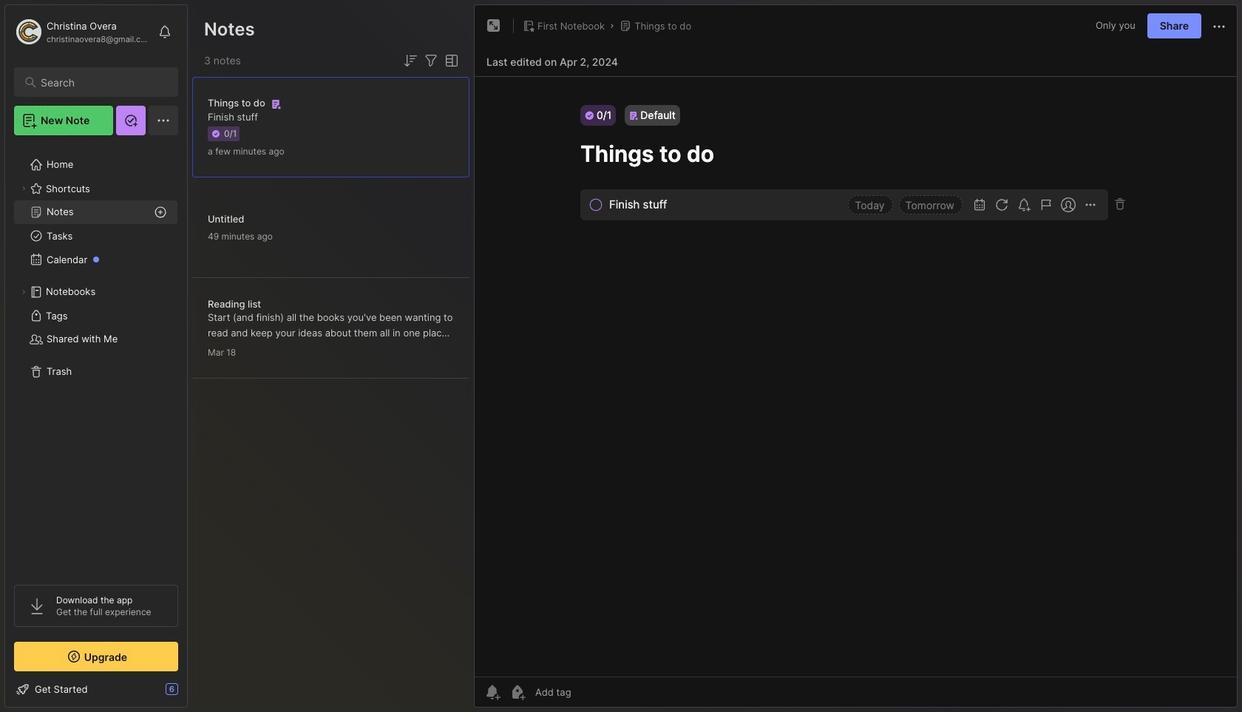 Task type: describe. For each thing, give the bounding box(es) containing it.
add filters image
[[422, 52, 440, 70]]

add a reminder image
[[484, 683, 501, 701]]

Add tag field
[[534, 686, 646, 699]]

add tag image
[[509, 683, 527, 701]]

Add filters field
[[422, 52, 440, 70]]

Sort options field
[[402, 52, 419, 70]]

note window element
[[474, 4, 1238, 711]]

main element
[[0, 0, 192, 712]]

Search text field
[[41, 75, 165, 89]]

tree inside the main element
[[5, 144, 187, 572]]

expand notebooks image
[[19, 288, 28, 297]]



Task type: locate. For each thing, give the bounding box(es) containing it.
none search field inside the main element
[[41, 73, 165, 91]]

View options field
[[440, 52, 461, 70]]

more actions image
[[1211, 18, 1228, 35]]

Account field
[[14, 17, 151, 47]]

Note Editor text field
[[475, 76, 1237, 677]]

tree
[[5, 144, 187, 572]]

None search field
[[41, 73, 165, 91]]

expand note image
[[485, 17, 503, 35]]

More actions field
[[1211, 16, 1228, 35]]

click to collapse image
[[187, 685, 198, 703]]

Help and Learning task checklist field
[[5, 677, 187, 701]]



Task type: vqa. For each thing, say whether or not it's contained in the screenshot.
Note Window element
yes



